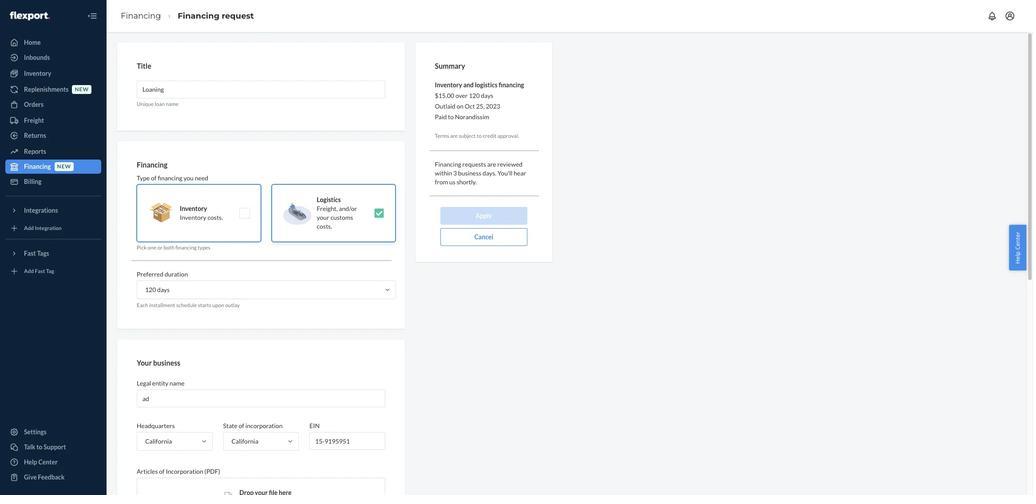 Task type: vqa. For each thing, say whether or not it's contained in the screenshot.
Bundle
no



Task type: describe. For each thing, give the bounding box(es) containing it.
to inside inventory and logistics financing $15.00 over 120 days outlaid on oct 25, 2023 paid to norandissim
[[448, 113, 454, 121]]

reviewed
[[497, 161, 523, 168]]

settings link
[[5, 426, 101, 440]]

terms
[[435, 133, 449, 139]]

need
[[195, 175, 208, 182]]

(pdf)
[[204, 469, 220, 476]]

financing for financing request
[[178, 11, 219, 21]]

financing link
[[121, 11, 161, 21]]

home link
[[5, 36, 101, 50]]

on
[[457, 102, 464, 110]]

replenishments
[[24, 86, 69, 93]]

fast tags button
[[5, 247, 101, 261]]

within
[[435, 169, 452, 177]]

freight
[[24, 117, 44, 124]]

california for state of incorporation
[[232, 438, 258, 446]]

you
[[184, 175, 194, 182]]

financing request
[[178, 11, 254, 21]]

hear
[[514, 169, 526, 177]]

each installment schedule starts upon outlay
[[137, 303, 240, 309]]

financing for financing requests are reviewed within 3 business days. you'll hear from us shortly.
[[435, 161, 461, 168]]

0 horizontal spatial help center
[[24, 459, 58, 467]]

financing requests are reviewed within 3 business days. you'll hear from us shortly.
[[435, 161, 526, 186]]

inbounds
[[24, 54, 50, 61]]

preferred
[[137, 271, 163, 279]]

of for type
[[151, 175, 156, 182]]

$15.00
[[435, 92, 454, 99]]

your business
[[137, 359, 180, 367]]

request
[[222, 11, 254, 21]]

2 vertical spatial to
[[36, 444, 42, 452]]

25,
[[476, 102, 485, 110]]

upon
[[212, 303, 224, 309]]

tag
[[46, 268, 54, 275]]

logistics freight, and/or your customs costs.
[[317, 196, 357, 231]]

0 horizontal spatial are
[[450, 133, 458, 139]]

inventory inventory costs.
[[180, 205, 223, 222]]

talk to support
[[24, 444, 66, 452]]

1 vertical spatial help
[[24, 459, 37, 467]]

over
[[455, 92, 468, 99]]

1 vertical spatial to
[[477, 133, 482, 139]]

legal
[[137, 380, 151, 388]]

logistics
[[317, 196, 341, 204]]

talk to support link
[[5, 441, 101, 455]]

legal entity name
[[137, 380, 185, 388]]

incorporation
[[166, 469, 203, 476]]

0 horizontal spatial business
[[153, 359, 180, 367]]

1 vertical spatial center
[[38, 459, 58, 467]]

of for articles
[[159, 469, 165, 476]]

both
[[164, 245, 174, 251]]

credit
[[483, 133, 496, 139]]

headquarters
[[137, 423, 175, 430]]

inventory for inventory
[[24, 70, 51, 77]]

and/or
[[339, 205, 357, 213]]

give
[[24, 474, 37, 482]]

open account menu image
[[1005, 11, 1015, 21]]

120 days
[[145, 287, 170, 294]]

summary
[[435, 62, 465, 70]]

add integration link
[[5, 222, 101, 236]]

home
[[24, 39, 41, 46]]

flexport logo image
[[10, 11, 50, 20]]

costs. inside inventory inventory costs.
[[208, 214, 223, 222]]

articles of incorporation (pdf)
[[137, 469, 220, 476]]

outlaid
[[435, 102, 455, 110]]

0 horizontal spatial 120
[[145, 287, 156, 294]]

customs
[[331, 214, 353, 222]]

state of incorporation
[[223, 423, 283, 430]]

give feedback button
[[5, 471, 101, 485]]

add integration
[[24, 225, 62, 232]]

state
[[223, 423, 237, 430]]

name for unique loan name
[[166, 101, 179, 107]]

reports link
[[5, 145, 101, 159]]

integrations
[[24, 207, 58, 214]]

cancel
[[474, 233, 493, 241]]

fast inside dropdown button
[[24, 250, 36, 258]]

schedule
[[176, 303, 197, 309]]

apply
[[476, 212, 492, 220]]

each
[[137, 303, 148, 309]]

tags
[[37, 250, 49, 258]]

unique loan name
[[137, 101, 179, 107]]

help center link
[[5, 456, 101, 470]]

talk
[[24, 444, 35, 452]]

add fast tag link
[[5, 265, 101, 279]]

integration
[[35, 225, 62, 232]]

returns
[[24, 132, 46, 139]]

0 horizontal spatial days
[[157, 287, 170, 294]]



Task type: locate. For each thing, give the bounding box(es) containing it.
center inside button
[[1014, 232, 1022, 250]]

of right type
[[151, 175, 156, 182]]

financing inside financing requests are reviewed within 3 business days. you'll hear from us shortly.
[[435, 161, 461, 168]]

inventory down you
[[180, 205, 207, 213]]

terms are subject to credit approval.
[[435, 133, 519, 139]]

fast left tag
[[35, 268, 45, 275]]

0 horizontal spatial new
[[57, 164, 71, 170]]

0 vertical spatial to
[[448, 113, 454, 121]]

starts
[[198, 303, 211, 309]]

1 vertical spatial financing
[[158, 175, 182, 182]]

us
[[449, 178, 455, 186]]

1 horizontal spatial are
[[487, 161, 496, 168]]

1 horizontal spatial of
[[159, 469, 165, 476]]

breadcrumbs navigation
[[114, 3, 261, 29]]

1 horizontal spatial costs.
[[317, 223, 332, 231]]

your
[[137, 359, 152, 367]]

add
[[24, 225, 34, 232], [24, 268, 34, 275]]

financing for financing link
[[121, 11, 161, 21]]

1 vertical spatial add
[[24, 268, 34, 275]]

120 inside inventory and logistics financing $15.00 over 120 days outlaid on oct 25, 2023 paid to norandissim
[[469, 92, 480, 99]]

0 vertical spatial name
[[166, 101, 179, 107]]

1 horizontal spatial california
[[232, 438, 258, 446]]

new down reports link
[[57, 164, 71, 170]]

inventory for inventory inventory costs.
[[180, 205, 207, 213]]

loan
[[155, 101, 165, 107]]

days.
[[483, 169, 496, 177]]

0 vertical spatial center
[[1014, 232, 1022, 250]]

add for add fast tag
[[24, 268, 34, 275]]

financing left you
[[158, 175, 182, 182]]

returns link
[[5, 129, 101, 143]]

1 horizontal spatial days
[[481, 92, 493, 99]]

name right loan at the left top of the page
[[166, 101, 179, 107]]

0 horizontal spatial costs.
[[208, 214, 223, 222]]

of right articles
[[159, 469, 165, 476]]

120 down preferred
[[145, 287, 156, 294]]

new up the orders link
[[75, 86, 89, 93]]

1 add from the top
[[24, 225, 34, 232]]

norandissim
[[455, 113, 489, 121]]

close navigation image
[[87, 11, 98, 21]]

paid
[[435, 113, 447, 121]]

1 horizontal spatial 120
[[469, 92, 480, 99]]

1 vertical spatial days
[[157, 287, 170, 294]]

fast tags
[[24, 250, 49, 258]]

ein
[[309, 423, 320, 430]]

are up 'days.'
[[487, 161, 496, 168]]

pick one or both financing types
[[137, 245, 210, 251]]

costs. down your
[[317, 223, 332, 231]]

fast inside "link"
[[35, 268, 45, 275]]

help center
[[1014, 232, 1022, 264], [24, 459, 58, 467]]

are right terms on the top of the page
[[450, 133, 458, 139]]

add left integration
[[24, 225, 34, 232]]

1 horizontal spatial new
[[75, 86, 89, 93]]

business up shortly.
[[458, 169, 481, 177]]

help
[[1014, 252, 1022, 264], [24, 459, 37, 467]]

add inside "link"
[[24, 268, 34, 275]]

1 vertical spatial new
[[57, 164, 71, 170]]

1 vertical spatial are
[[487, 161, 496, 168]]

are inside financing requests are reviewed within 3 business days. you'll hear from us shortly.
[[487, 161, 496, 168]]

financing right logistics at left top
[[499, 81, 524, 89]]

preferred duration
[[137, 271, 188, 279]]

help center button
[[1009, 225, 1027, 271]]

california down headquarters
[[145, 438, 172, 446]]

1 vertical spatial of
[[239, 423, 244, 430]]

0 horizontal spatial to
[[36, 444, 42, 452]]

give feedback
[[24, 474, 65, 482]]

freight,
[[317, 205, 338, 213]]

center
[[1014, 232, 1022, 250], [38, 459, 58, 467]]

settings
[[24, 429, 47, 436]]

open notifications image
[[987, 11, 998, 21]]

2 vertical spatial of
[[159, 469, 165, 476]]

0 vertical spatial financing
[[499, 81, 524, 89]]

new for financing
[[57, 164, 71, 170]]

title
[[137, 62, 151, 70]]

california
[[145, 438, 172, 446], [232, 438, 258, 446]]

articles
[[137, 469, 158, 476]]

costs. inside logistics freight, and/or your customs costs.
[[317, 223, 332, 231]]

0 vertical spatial new
[[75, 86, 89, 93]]

unique
[[137, 101, 154, 107]]

120 up the oct
[[469, 92, 480, 99]]

0 vertical spatial days
[[481, 92, 493, 99]]

oct
[[465, 102, 475, 110]]

1 horizontal spatial help center
[[1014, 232, 1022, 264]]

0 horizontal spatial california
[[145, 438, 172, 446]]

types
[[198, 245, 210, 251]]

orders
[[24, 101, 44, 108]]

e.g. Intense Incense inc. field
[[137, 390, 385, 408]]

entity
[[152, 380, 168, 388]]

inventory for inventory and logistics financing $15.00 over 120 days outlaid on oct 25, 2023 paid to norandissim
[[435, 81, 462, 89]]

new
[[75, 86, 89, 93], [57, 164, 71, 170]]

1 horizontal spatial center
[[1014, 232, 1022, 250]]

inventory
[[24, 70, 51, 77], [435, 81, 462, 89], [180, 205, 207, 213], [180, 214, 206, 222]]

to right talk
[[36, 444, 42, 452]]

add for add integration
[[24, 225, 34, 232]]

0 vertical spatial add
[[24, 225, 34, 232]]

inventory and logistics financing $15.00 over 120 days outlaid on oct 25, 2023 paid to norandissim
[[435, 81, 524, 121]]

inventory inside inventory and logistics financing $15.00 over 120 days outlaid on oct 25, 2023 paid to norandissim
[[435, 81, 462, 89]]

1 vertical spatial business
[[153, 359, 180, 367]]

1 vertical spatial fast
[[35, 268, 45, 275]]

1 vertical spatial 120
[[145, 287, 156, 294]]

2 vertical spatial financing
[[175, 245, 197, 251]]

1 horizontal spatial help
[[1014, 252, 1022, 264]]

business inside financing requests are reviewed within 3 business days. you'll hear from us shortly.
[[458, 169, 481, 177]]

requests
[[462, 161, 486, 168]]

check square image
[[374, 208, 385, 219]]

1 vertical spatial name
[[170, 380, 185, 388]]

billing link
[[5, 175, 101, 189]]

days down logistics at left top
[[481, 92, 493, 99]]

financing right both
[[175, 245, 197, 251]]

1 horizontal spatial business
[[458, 169, 481, 177]]

from
[[435, 178, 448, 186]]

new for replenishments
[[75, 86, 89, 93]]

days
[[481, 92, 493, 99], [157, 287, 170, 294]]

california for headquarters
[[145, 438, 172, 446]]

e.g. March 2023 inventory top-up field
[[137, 81, 385, 98]]

or
[[157, 245, 163, 251]]

costs. up types
[[208, 214, 223, 222]]

outlay
[[225, 303, 240, 309]]

add down fast tags
[[24, 268, 34, 275]]

0 vertical spatial costs.
[[208, 214, 223, 222]]

0 vertical spatial of
[[151, 175, 156, 182]]

one
[[148, 245, 156, 251]]

financing inside inventory and logistics financing $15.00 over 120 days outlaid on oct 25, 2023 paid to norandissim
[[499, 81, 524, 89]]

2 horizontal spatial to
[[477, 133, 482, 139]]

inventory up types
[[180, 214, 206, 222]]

you'll
[[498, 169, 513, 177]]

1 vertical spatial costs.
[[317, 223, 332, 231]]

e.g. 01-2345678 text field
[[310, 433, 385, 450]]

of
[[151, 175, 156, 182], [239, 423, 244, 430], [159, 469, 165, 476]]

days inside inventory and logistics financing $15.00 over 120 days outlaid on oct 25, 2023 paid to norandissim
[[481, 92, 493, 99]]

apply button
[[440, 207, 527, 225]]

approval.
[[498, 133, 519, 139]]

type
[[137, 175, 150, 182]]

help center inside button
[[1014, 232, 1022, 264]]

logistics
[[475, 81, 498, 89]]

support
[[44, 444, 66, 452]]

fast
[[24, 250, 36, 258], [35, 268, 45, 275]]

your
[[317, 214, 329, 222]]

to right paid
[[448, 113, 454, 121]]

0 vertical spatial 120
[[469, 92, 480, 99]]

name
[[166, 101, 179, 107], [170, 380, 185, 388]]

freight link
[[5, 114, 101, 128]]

feedback
[[38, 474, 65, 482]]

add fast tag
[[24, 268, 54, 275]]

name for legal entity name
[[170, 380, 185, 388]]

0 vertical spatial are
[[450, 133, 458, 139]]

and
[[463, 81, 474, 89]]

2 add from the top
[[24, 268, 34, 275]]

0 horizontal spatial center
[[38, 459, 58, 467]]

120
[[469, 92, 480, 99], [145, 287, 156, 294]]

incorporation
[[245, 423, 283, 430]]

file alt image
[[224, 493, 232, 496]]

2 california from the left
[[232, 438, 258, 446]]

0 vertical spatial help
[[1014, 252, 1022, 264]]

name right entity
[[170, 380, 185, 388]]

california down state of incorporation
[[232, 438, 258, 446]]

business
[[458, 169, 481, 177], [153, 359, 180, 367]]

2 horizontal spatial of
[[239, 423, 244, 430]]

pick
[[137, 245, 147, 251]]

1 horizontal spatial to
[[448, 113, 454, 121]]

billing
[[24, 178, 42, 186]]

0 horizontal spatial help
[[24, 459, 37, 467]]

to left credit
[[477, 133, 482, 139]]

type of financing you need
[[137, 175, 208, 182]]

help inside button
[[1014, 252, 1022, 264]]

duration
[[165, 271, 188, 279]]

fast left tags
[[24, 250, 36, 258]]

orders link
[[5, 98, 101, 112]]

0 vertical spatial help center
[[1014, 232, 1022, 264]]

inventory down inbounds
[[24, 70, 51, 77]]

of for state
[[239, 423, 244, 430]]

subject
[[459, 133, 476, 139]]

of right state
[[239, 423, 244, 430]]

0 horizontal spatial of
[[151, 175, 156, 182]]

cancel button
[[440, 229, 527, 246]]

2023
[[486, 102, 500, 110]]

reports
[[24, 148, 46, 155]]

3
[[453, 169, 457, 177]]

business up legal entity name
[[153, 359, 180, 367]]

1 vertical spatial help center
[[24, 459, 58, 467]]

0 vertical spatial fast
[[24, 250, 36, 258]]

inventory up $15.00
[[435, 81, 462, 89]]

0 vertical spatial business
[[458, 169, 481, 177]]

installment
[[149, 303, 175, 309]]

days down preferred duration
[[157, 287, 170, 294]]

1 california from the left
[[145, 438, 172, 446]]



